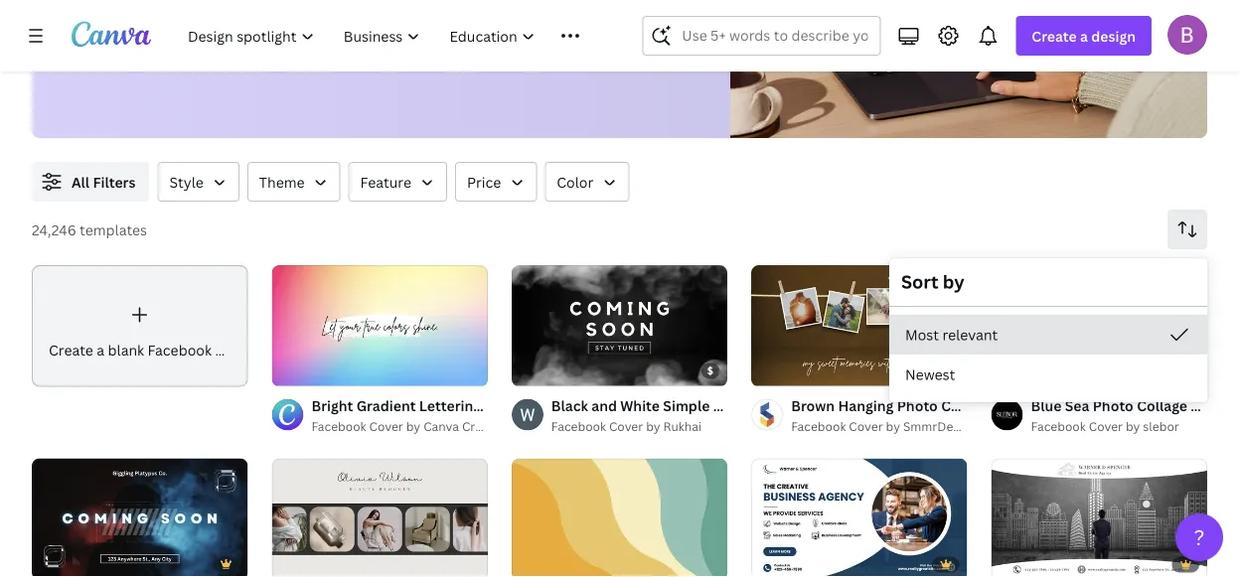 Task type: locate. For each thing, give the bounding box(es) containing it.
facebook down "bright"
[[311, 419, 366, 436]]

0 horizontal spatial photo
[[897, 397, 938, 416]]

1 horizontal spatial photo
[[1093, 397, 1134, 416]]

0 vertical spatial create
[[1032, 26, 1077, 45]]

collage inside blue sea photo collage facebo facebook cover by slebor
[[1137, 397, 1188, 416]]

list box
[[890, 315, 1208, 395]]

style button
[[157, 163, 239, 202]]

1 photo from the left
[[897, 397, 938, 416]]

1 horizontal spatial a
[[1080, 26, 1088, 45]]

rukhai
[[663, 419, 702, 436]]

1 horizontal spatial collage
[[1137, 397, 1188, 416]]

0 horizontal spatial collage
[[941, 397, 992, 416]]

all
[[72, 173, 90, 192]]

by
[[943, 270, 965, 294], [406, 419, 421, 436], [646, 419, 661, 436], [886, 419, 900, 436], [1126, 419, 1140, 436]]

all filters
[[72, 173, 136, 192]]

cover
[[215, 341, 255, 360], [614, 397, 655, 416], [1063, 397, 1104, 416], [369, 419, 403, 436], [609, 419, 643, 436], [849, 419, 883, 436], [1089, 419, 1123, 436]]

create inside dropdown button
[[1032, 26, 1077, 45]]

sea
[[1065, 397, 1090, 416]]

create
[[1032, 26, 1077, 45], [49, 341, 93, 360]]

blue sea photo collage facebook cover image
[[992, 266, 1208, 387]]

blue red creative coming soon facebook cover image
[[32, 459, 248, 577]]

a
[[1080, 26, 1088, 45], [97, 341, 104, 360]]

0 vertical spatial a
[[1080, 26, 1088, 45]]

a for design
[[1080, 26, 1088, 45]]

1 vertical spatial a
[[97, 341, 104, 360]]

facebook
[[148, 341, 212, 360], [546, 397, 611, 416], [995, 397, 1060, 416], [311, 419, 366, 436], [551, 419, 606, 436], [791, 419, 846, 436], [1031, 419, 1086, 436]]

photo up 'smmrdesign'
[[897, 397, 938, 416]]

facebook down blue
[[1031, 419, 1086, 436]]

grey white corporate creative real estate agency business facebook cover image
[[992, 459, 1208, 577]]

navy and white modern the creative business agency facebook cover image
[[752, 459, 968, 577]]

bob builder image
[[1168, 15, 1208, 54]]

0 horizontal spatial create
[[49, 341, 93, 360]]

create a design
[[1032, 26, 1136, 45]]

photo inside brown hanging photo collage facebook cover facebook cover by smmrdesign
[[897, 397, 938, 416]]

bright
[[311, 397, 353, 416]]

photo inside blue sea photo collage facebo facebook cover by slebor
[[1093, 397, 1134, 416]]

a left blank
[[97, 341, 104, 360]]

most relevant
[[905, 326, 998, 344]]

a inside dropdown button
[[1080, 26, 1088, 45]]

facebook cover by canva creative studio link
[[311, 418, 551, 438]]

top level navigation element
[[175, 16, 595, 56], [175, 16, 595, 56]]

create a design button
[[1016, 16, 1152, 56]]

brown hanging photo collage facebook cover facebook cover by smmrdesign
[[791, 397, 1104, 436]]

by down the blue sea photo collage facebo link on the right of page
[[1126, 419, 1140, 436]]

create left design
[[1032, 26, 1077, 45]]

newest option
[[890, 355, 1208, 395]]

color button
[[545, 163, 629, 202]]

blue sea photo collage facebo facebook cover by slebor
[[1031, 397, 1239, 436]]

most relevant option
[[890, 315, 1208, 355]]

1 vertical spatial create
[[49, 341, 93, 360]]

by left canva
[[406, 419, 421, 436]]

photo up facebook cover by slebor link on the right bottom
[[1093, 397, 1134, 416]]

relevant
[[943, 326, 998, 344]]

rainbow
[[485, 397, 543, 416]]

by down hanging
[[886, 419, 900, 436]]

Sort by button
[[1168, 210, 1208, 250]]

2 photo from the left
[[1093, 397, 1134, 416]]

theme
[[259, 173, 305, 192]]

lettering
[[419, 397, 481, 416]]

0 horizontal spatial a
[[97, 341, 104, 360]]

newest
[[905, 365, 956, 384]]

$
[[707, 365, 714, 378]]

gradient
[[356, 397, 416, 416]]

facebook right blank
[[148, 341, 212, 360]]

sort
[[901, 270, 939, 294]]

black and white simple coming soon facebook cover image
[[512, 266, 728, 387]]

collage up slebor
[[1137, 397, 1188, 416]]

create left blank
[[49, 341, 93, 360]]

2 collage from the left
[[1137, 397, 1188, 416]]

brown
[[791, 397, 835, 416]]

facebook inside blue sea photo collage facebo facebook cover by slebor
[[1031, 419, 1086, 436]]

feature
[[360, 173, 411, 192]]

most
[[905, 326, 939, 344]]

1 collage from the left
[[941, 397, 992, 416]]

sort by
[[901, 270, 965, 294]]

bright gradient lettering rainbow facebook cover link
[[311, 396, 655, 418]]

photo
[[897, 397, 938, 416], [1093, 397, 1134, 416]]

by inside brown hanging photo collage facebook cover facebook cover by smmrdesign
[[886, 419, 900, 436]]

beige aesthetic realistic brand mood board film photo collage facebook cover image
[[272, 459, 488, 577]]

design
[[1092, 26, 1136, 45]]

a left design
[[1080, 26, 1088, 45]]

smmrdesign
[[903, 419, 977, 436]]

None search field
[[642, 16, 881, 56]]

1 horizontal spatial create
[[1032, 26, 1077, 45]]

collage inside brown hanging photo collage facebook cover facebook cover by smmrdesign
[[941, 397, 992, 416]]

canva
[[424, 419, 459, 436]]

facebo
[[1191, 397, 1239, 416]]

feature button
[[348, 163, 447, 202]]

collage up 'smmrdesign'
[[941, 397, 992, 416]]

facebook down 'newest' button
[[995, 397, 1060, 416]]

theme button
[[247, 163, 341, 202]]

collage
[[941, 397, 992, 416], [1137, 397, 1188, 416]]

24,246 templates
[[32, 221, 147, 240]]



Task type: describe. For each thing, give the bounding box(es) containing it.
templates
[[80, 221, 147, 240]]

collage for facebo
[[1137, 397, 1188, 416]]

24,246
[[32, 221, 76, 240]]

brown hanging photo collage facebook cover image
[[752, 266, 968, 387]]

create for create a blank facebook cover
[[49, 341, 93, 360]]

create a blank facebook cover link
[[32, 266, 255, 388]]

facebook cover by rukhai link
[[551, 418, 728, 438]]

price
[[467, 173, 501, 192]]

by inside blue sea photo collage facebo facebook cover by slebor
[[1126, 419, 1140, 436]]

filters
[[93, 173, 136, 192]]

newest button
[[890, 355, 1208, 395]]

yellow and turquoise vintage rainbow desktop wallpaper image
[[512, 459, 728, 577]]

facebook right studio
[[551, 419, 606, 436]]

color
[[557, 173, 594, 192]]

Search search field
[[682, 17, 868, 55]]

facebook down brown
[[791, 419, 846, 436]]

facebook up studio
[[546, 397, 611, 416]]

? button
[[1176, 514, 1223, 562]]

create a blank facebook cover
[[49, 341, 255, 360]]

studio
[[513, 419, 551, 436]]

create for create a design
[[1032, 26, 1077, 45]]

cover inside blue sea photo collage facebo facebook cover by slebor
[[1089, 419, 1123, 436]]

photo for hanging
[[897, 397, 938, 416]]

?
[[1194, 523, 1205, 552]]

most relevant button
[[890, 315, 1208, 355]]

slebor
[[1143, 419, 1180, 436]]

creative
[[462, 419, 510, 436]]

a for blank
[[97, 341, 104, 360]]

blue
[[1031, 397, 1062, 416]]

by left rukhai
[[646, 419, 661, 436]]

price button
[[455, 163, 537, 202]]

create a blank facebook cover element
[[32, 266, 255, 388]]

by right 'sort'
[[943, 270, 965, 294]]

bright gradient lettering rainbow facebook cover image
[[272, 266, 488, 387]]

facebook cover by rukhai
[[551, 419, 702, 436]]

hanging
[[838, 397, 894, 416]]

photo for sea
[[1093, 397, 1134, 416]]

list box containing most relevant
[[890, 315, 1208, 395]]

blue sea photo collage facebo link
[[1031, 396, 1239, 418]]

bright gradient lettering rainbow facebook cover facebook cover by canva creative studio
[[311, 397, 655, 436]]

style
[[169, 173, 204, 192]]

facebook cover by slebor link
[[1031, 418, 1208, 438]]

collage for facebook
[[941, 397, 992, 416]]

all filters button
[[32, 163, 150, 202]]

facebook cover by smmrdesign link
[[791, 418, 977, 438]]

brown hanging photo collage facebook cover link
[[791, 396, 1104, 418]]

by inside bright gradient lettering rainbow facebook cover facebook cover by canva creative studio
[[406, 419, 421, 436]]

blank
[[108, 341, 144, 360]]



Task type: vqa. For each thing, say whether or not it's contained in the screenshot.
100%
no



